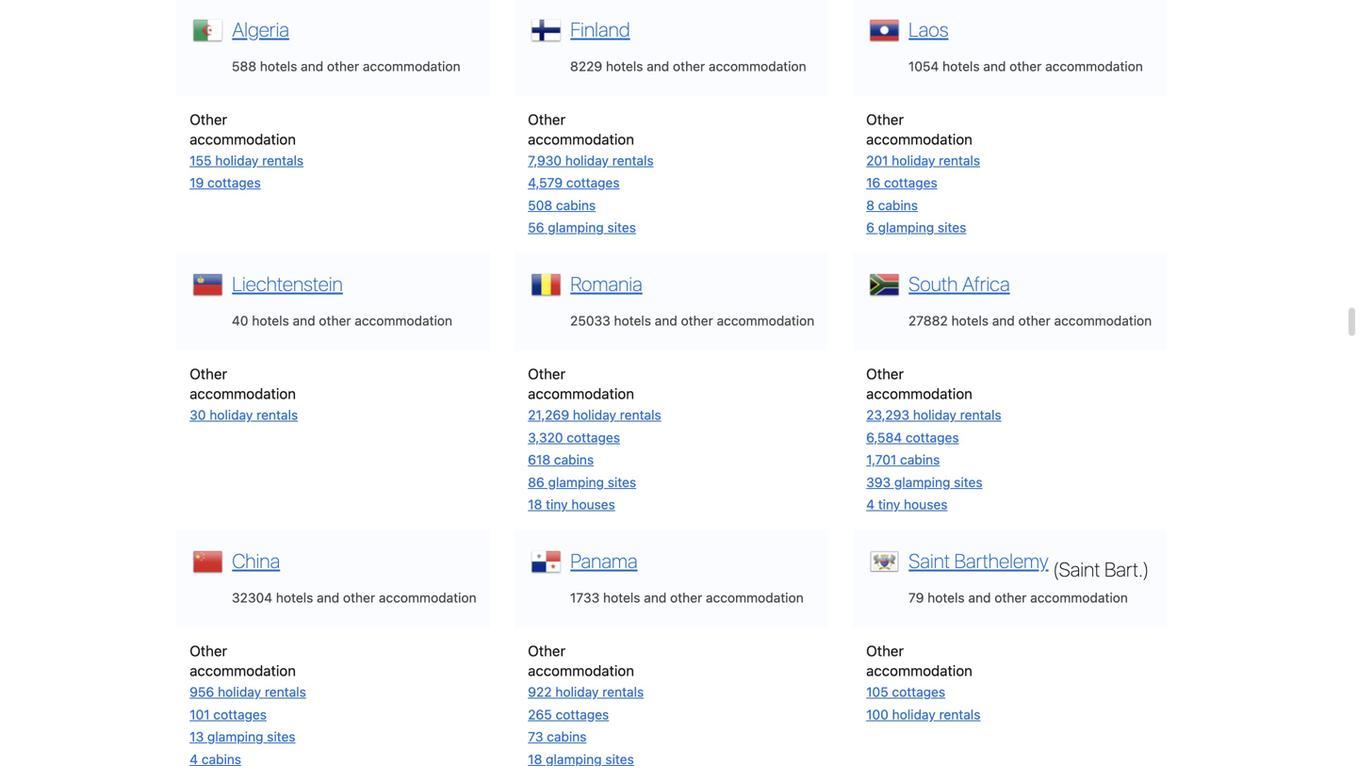 Task type: locate. For each thing, give the bounding box(es) containing it.
rentals up 4,579 cottages link
[[612, 153, 654, 168]]

glamping for south africa
[[894, 474, 950, 490]]

rentals for romania
[[620, 407, 661, 423]]

13 glamping sites link
[[190, 729, 296, 745]]

hotels right the 79
[[928, 590, 965, 606]]

other accommodation 30 holiday rentals
[[190, 365, 298, 423]]

tiny right 4
[[878, 497, 900, 512]]

other accommodation up 956 holiday rentals link at the bottom left of the page
[[190, 642, 296, 679]]

other inside other accommodation 155 holiday rentals 19 cottages
[[190, 111, 227, 128]]

618
[[528, 452, 551, 468]]

and down africa
[[992, 313, 1015, 329]]

holiday up 4,579 cottages link
[[565, 153, 609, 168]]

rentals inside 956 holiday rentals 101 cottages 13 glamping sites
[[265, 684, 306, 700]]

glamping inside the other accommodation 201 holiday rentals 16 cottages 8 cabins 6 glamping sites
[[878, 220, 934, 235]]

other for liechtenstein
[[190, 365, 227, 382]]

cottages inside the other accommodation 201 holiday rentals 16 cottages 8 cabins 6 glamping sites
[[884, 175, 938, 191]]

sites inside other accommodation 23,293 holiday rentals 6,584 cottages 1,701 cabins 393 glamping sites 4 tiny houses
[[954, 474, 983, 490]]

1 horizontal spatial other accommodation
[[528, 642, 634, 679]]

1 houses from the left
[[571, 497, 615, 512]]

cabins inside other accommodation 21,269 holiday rentals 3,320 cottages 618 cabins 86 glamping sites 18 tiny houses
[[554, 452, 594, 468]]

and right 25033
[[655, 313, 677, 329]]

holiday inside other accommodation 105 cottages 100 holiday rentals
[[892, 707, 936, 722]]

sites down 6,584 cottages link
[[954, 474, 983, 490]]

houses for south africa
[[904, 497, 948, 512]]

cottages inside other accommodation 21,269 holiday rentals 3,320 cottages 618 cabins 86 glamping sites 18 tiny houses
[[567, 430, 620, 445]]

other accommodation 105 cottages 100 holiday rentals
[[866, 642, 981, 722]]

barthelemy
[[954, 549, 1049, 573]]

hotels for laos
[[943, 58, 980, 74]]

laos link
[[904, 15, 949, 41]]

rentals right 30
[[257, 407, 298, 423]]

holiday inside the other accommodation 30 holiday rentals
[[209, 407, 253, 423]]

glamping down 8 cabins link
[[878, 220, 934, 235]]

1,701
[[866, 452, 897, 468]]

cottages down 23,293 holiday rentals link
[[906, 430, 959, 445]]

hotels down south africa
[[952, 313, 989, 329]]

and right "588"
[[301, 58, 323, 74]]

155
[[190, 153, 212, 168]]

holiday up 101 cottages link
[[218, 684, 261, 700]]

101
[[190, 707, 210, 722]]

accommodation inside other accommodation 105 cottages 100 holiday rentals
[[866, 662, 973, 679]]

other up the 201
[[866, 111, 904, 128]]

algeria link
[[227, 15, 289, 41]]

tiny inside other accommodation 21,269 holiday rentals 3,320 cottages 618 cabins 86 glamping sites 18 tiny houses
[[546, 497, 568, 512]]

16 cottages link
[[866, 175, 938, 191]]

86 glamping sites link
[[528, 474, 636, 490]]

40 hotels and other accommodation
[[232, 313, 452, 329]]

holiday right 30
[[209, 407, 253, 423]]

rentals for liechtenstein
[[257, 407, 298, 423]]

holiday down 105 cottages link
[[892, 707, 936, 722]]

other accommodation 201 holiday rentals 16 cottages 8 cabins 6 glamping sites
[[866, 111, 980, 235]]

hotels right 1733
[[603, 590, 640, 606]]

0 horizontal spatial tiny
[[546, 497, 568, 512]]

rentals up 3,320 cottages link
[[620, 407, 661, 423]]

cottages
[[207, 175, 261, 191], [566, 175, 620, 191], [884, 175, 938, 191], [567, 430, 620, 445], [906, 430, 959, 445], [892, 684, 945, 700], [213, 707, 267, 722], [556, 707, 609, 722]]

4
[[866, 497, 875, 512]]

2 houses from the left
[[904, 497, 948, 512]]

accommodation inside other accommodation 155 holiday rentals 19 cottages
[[190, 130, 296, 147]]

romania
[[570, 272, 642, 296]]

other up 155
[[190, 111, 227, 128]]

1 horizontal spatial houses
[[904, 497, 948, 512]]

glamping down 508 cabins link at the top left
[[548, 220, 604, 235]]

cabins
[[556, 197, 596, 213], [878, 197, 918, 213], [554, 452, 594, 468], [900, 452, 940, 468], [547, 729, 587, 745]]

other inside the other accommodation 201 holiday rentals 16 cottages 8 cabins 6 glamping sites
[[866, 111, 904, 128]]

rentals up 393 glamping sites link
[[960, 407, 1002, 423]]

china
[[232, 549, 280, 573]]

holiday up 16 cottages 'link'
[[892, 153, 935, 168]]

56 glamping sites link
[[528, 220, 636, 235]]

cabins inside "other accommodation 7,930 holiday rentals 4,579 cottages 508 cabins 56 glamping sites"
[[556, 197, 596, 213]]

cottages down 155 holiday rentals link
[[207, 175, 261, 191]]

glamping up 18 tiny houses link
[[548, 474, 604, 490]]

rentals down 105 cottages link
[[939, 707, 981, 722]]

holiday for algeria
[[215, 153, 259, 168]]

rentals inside other accommodation 155 holiday rentals 19 cottages
[[262, 153, 304, 168]]

glamping inside "other accommodation 7,930 holiday rentals 4,579 cottages 508 cabins 56 glamping sites"
[[548, 220, 604, 235]]

houses inside other accommodation 23,293 holiday rentals 6,584 cottages 1,701 cabins 393 glamping sites 4 tiny houses
[[904, 497, 948, 512]]

holiday
[[215, 153, 259, 168], [565, 153, 609, 168], [892, 153, 935, 168], [209, 407, 253, 423], [573, 407, 616, 423], [913, 407, 957, 423], [218, 684, 261, 700], [555, 684, 599, 700], [892, 707, 936, 722]]

cottages down the 7,930 holiday rentals link
[[566, 175, 620, 191]]

18
[[528, 497, 542, 512]]

other for romania
[[528, 365, 566, 382]]

hotels right 25033
[[614, 313, 651, 329]]

holiday for liechtenstein
[[209, 407, 253, 423]]

6
[[866, 220, 875, 235]]

holiday inside other accommodation 155 holiday rentals 19 cottages
[[215, 153, 259, 168]]

glamping inside other accommodation 21,269 holiday rentals 3,320 cottages 618 cabins 86 glamping sites 18 tiny houses
[[548, 474, 604, 490]]

rentals for algeria
[[262, 153, 304, 168]]

1 tiny from the left
[[546, 497, 568, 512]]

houses
[[571, 497, 615, 512], [904, 497, 948, 512]]

30 holiday rentals link
[[190, 407, 298, 423]]

73 cabins link
[[528, 729, 587, 745]]

201 holiday rentals link
[[866, 153, 980, 168]]

393
[[866, 474, 891, 490]]

4 tiny houses link
[[866, 497, 948, 512]]

hotels right 8229
[[606, 58, 643, 74]]

and
[[301, 58, 323, 74], [647, 58, 669, 74], [983, 58, 1006, 74], [293, 313, 315, 329], [655, 313, 677, 329], [992, 313, 1015, 329], [317, 590, 339, 606], [644, 590, 667, 606], [968, 590, 991, 606]]

cottages down 922 holiday rentals link
[[556, 707, 609, 722]]

tiny inside other accommodation 23,293 holiday rentals 6,584 cottages 1,701 cabins 393 glamping sites 4 tiny houses
[[878, 497, 900, 512]]

rentals right 155
[[262, 153, 304, 168]]

and for algeria
[[301, 58, 323, 74]]

holiday inside "other accommodation 7,930 holiday rentals 4,579 cottages 508 cabins 56 glamping sites"
[[565, 153, 609, 168]]

other inside other accommodation 23,293 holiday rentals 6,584 cottages 1,701 cabins 393 glamping sites 4 tiny houses
[[866, 365, 904, 382]]

rentals inside the other accommodation 30 holiday rentals
[[257, 407, 298, 423]]

and right 8229
[[647, 58, 669, 74]]

other up 23,293
[[866, 365, 904, 382]]

tiny for south africa
[[878, 497, 900, 512]]

rentals up 6 glamping sites link on the right top
[[939, 153, 980, 168]]

0 horizontal spatial other accommodation
[[190, 642, 296, 679]]

other up 7,930
[[528, 111, 566, 128]]

cabins inside other accommodation 23,293 holiday rentals 6,584 cottages 1,701 cabins 393 glamping sites 4 tiny houses
[[900, 452, 940, 468]]

and for romania
[[655, 313, 677, 329]]

1054
[[909, 58, 939, 74]]

holiday up 6,584 cottages link
[[913, 407, 957, 423]]

2 other accommodation from the left
[[528, 642, 634, 679]]

sites up 18 tiny houses link
[[608, 474, 636, 490]]

holiday up 265 cottages link
[[555, 684, 599, 700]]

other for laos
[[1010, 58, 1042, 74]]

rentals inside other accommodation 21,269 holiday rentals 3,320 cottages 618 cabins 86 glamping sites 18 tiny houses
[[620, 407, 661, 423]]

houses down 86 glamping sites link
[[571, 497, 615, 512]]

sites inside the other accommodation 201 holiday rentals 16 cottages 8 cabins 6 glamping sites
[[938, 220, 966, 235]]

3,320
[[528, 430, 563, 445]]

glamping for romania
[[548, 474, 604, 490]]

other up 21,269
[[528, 365, 566, 382]]

cottages up 13 glamping sites link
[[213, 707, 267, 722]]

other inside the other accommodation 30 holiday rentals
[[190, 365, 227, 382]]

rentals up 265 cottages link
[[602, 684, 644, 700]]

cabins inside the other accommodation 201 holiday rentals 16 cottages 8 cabins 6 glamping sites
[[878, 197, 918, 213]]

other up 30
[[190, 365, 227, 382]]

922 holiday rentals link
[[528, 684, 644, 700]]

1733 hotels and other accommodation
[[570, 590, 804, 606]]

other accommodation 155 holiday rentals 19 cottages
[[190, 111, 304, 191]]

holiday inside other accommodation 23,293 holiday rentals 6,584 cottages 1,701 cabins 393 glamping sites 4 tiny houses
[[913, 407, 957, 423]]

sites up romania link
[[607, 220, 636, 235]]

tiny right 18
[[546, 497, 568, 512]]

hotels
[[260, 58, 297, 74], [606, 58, 643, 74], [943, 58, 980, 74], [252, 313, 289, 329], [614, 313, 651, 329], [952, 313, 989, 329], [276, 590, 313, 606], [603, 590, 640, 606], [928, 590, 965, 606]]

sites down 956 holiday rentals link at the bottom left of the page
[[267, 729, 296, 745]]

956 holiday rentals link
[[190, 684, 306, 700]]

and right 32304
[[317, 590, 339, 606]]

cabins down 265 cottages link
[[547, 729, 587, 745]]

other for liechtenstein
[[319, 313, 351, 329]]

hotels right 32304
[[276, 590, 313, 606]]

6 glamping sites link
[[866, 220, 966, 235]]

rentals for south africa
[[960, 407, 1002, 423]]

other
[[327, 58, 359, 74], [673, 58, 705, 74], [1010, 58, 1042, 74], [319, 313, 351, 329], [681, 313, 713, 329], [1019, 313, 1051, 329], [343, 590, 375, 606], [670, 590, 702, 606], [995, 590, 1027, 606]]

3,320 cottages link
[[528, 430, 620, 445]]

other up 105
[[866, 642, 904, 659]]

1 other accommodation from the left
[[190, 642, 296, 679]]

201
[[866, 153, 888, 168]]

saint
[[909, 549, 950, 573]]

holiday inside 922 holiday rentals 265 cottages 73 cabins
[[555, 684, 599, 700]]

and right the 1054
[[983, 58, 1006, 74]]

508 cabins link
[[528, 197, 596, 213]]

rentals up 101 cottages link
[[265, 684, 306, 700]]

155 holiday rentals link
[[190, 153, 304, 168]]

other up 922
[[528, 642, 566, 659]]

other inside other accommodation 21,269 holiday rentals 3,320 cottages 618 cabins 86 glamping sites 18 tiny houses
[[528, 365, 566, 382]]

cabins up 393 glamping sites link
[[900, 452, 940, 468]]

2 tiny from the left
[[878, 497, 900, 512]]

hotels right the 1054
[[943, 58, 980, 74]]

holiday inside other accommodation 21,269 holiday rentals 3,320 cottages 618 cabins 86 glamping sites 18 tiny houses
[[573, 407, 616, 423]]

8 cabins link
[[866, 197, 918, 213]]

cottages inside other accommodation 23,293 holiday rentals 6,584 cottages 1,701 cabins 393 glamping sites 4 tiny houses
[[906, 430, 959, 445]]

other accommodation up 922 holiday rentals link
[[528, 642, 634, 679]]

1 horizontal spatial tiny
[[878, 497, 900, 512]]

hotels right 40
[[252, 313, 289, 329]]

27882 hotels and other accommodation
[[909, 313, 1152, 329]]

glamping down 101 cottages link
[[207, 729, 263, 745]]

sites up south africa link
[[938, 220, 966, 235]]

holiday up 19 cottages link
[[215, 153, 259, 168]]

other inside other accommodation 105 cottages 100 holiday rentals
[[866, 642, 904, 659]]

other
[[190, 111, 227, 128], [528, 111, 566, 128], [866, 111, 904, 128], [190, 365, 227, 382], [528, 365, 566, 382], [866, 365, 904, 382], [190, 642, 227, 659], [528, 642, 566, 659], [866, 642, 904, 659]]

south africa
[[909, 272, 1010, 296]]

and down 'liechtenstein'
[[293, 313, 315, 329]]

cottages down 21,269 holiday rentals link
[[567, 430, 620, 445]]

accommodation
[[363, 58, 460, 74], [709, 58, 806, 74], [1045, 58, 1143, 74], [190, 130, 296, 147], [528, 130, 634, 147], [866, 130, 973, 147], [355, 313, 452, 329], [717, 313, 815, 329], [1054, 313, 1152, 329], [190, 385, 296, 402], [528, 385, 634, 402], [866, 385, 973, 402], [379, 590, 476, 606], [706, 590, 804, 606], [1030, 590, 1128, 606], [190, 662, 296, 679], [528, 662, 634, 679], [866, 662, 973, 679]]

cottages up 100 holiday rentals link
[[892, 684, 945, 700]]

rentals inside other accommodation 23,293 holiday rentals 6,584 cottages 1,701 cabins 393 glamping sites 4 tiny houses
[[960, 407, 1002, 423]]

houses inside other accommodation 21,269 holiday rentals 3,320 cottages 618 cabins 86 glamping sites 18 tiny houses
[[571, 497, 615, 512]]

4,579
[[528, 175, 563, 191]]

and for laos
[[983, 58, 1006, 74]]

other for algeria
[[190, 111, 227, 128]]

cabins for laos
[[878, 197, 918, 213]]

19 cottages link
[[190, 175, 261, 191]]

and for south africa
[[992, 313, 1015, 329]]

holiday inside the other accommodation 201 holiday rentals 16 cottages 8 cabins 6 glamping sites
[[892, 153, 935, 168]]

and right 1733
[[644, 590, 667, 606]]

cabins for south africa
[[900, 452, 940, 468]]

rentals inside other accommodation 105 cottages 100 holiday rentals
[[939, 707, 981, 722]]

0 horizontal spatial houses
[[571, 497, 615, 512]]

hotels for finland
[[606, 58, 643, 74]]

rentals
[[262, 153, 304, 168], [612, 153, 654, 168], [939, 153, 980, 168], [257, 407, 298, 423], [620, 407, 661, 423], [960, 407, 1002, 423], [265, 684, 306, 700], [602, 684, 644, 700], [939, 707, 981, 722]]

cabins down 3,320 cottages link
[[554, 452, 594, 468]]

africa
[[962, 272, 1010, 296]]

sites inside other accommodation 21,269 holiday rentals 3,320 cottages 618 cabins 86 glamping sites 18 tiny houses
[[608, 474, 636, 490]]

cabins down 16 cottages 'link'
[[878, 197, 918, 213]]

glamping for finland
[[548, 220, 604, 235]]

houses down 393 glamping sites link
[[904, 497, 948, 512]]

other for finland
[[673, 58, 705, 74]]

and for finland
[[647, 58, 669, 74]]

accommodation inside the other accommodation 201 holiday rentals 16 cottages 8 cabins 6 glamping sites
[[866, 130, 973, 147]]

other for romania
[[681, 313, 713, 329]]

glamping inside other accommodation 23,293 holiday rentals 6,584 cottages 1,701 cabins 393 glamping sites 4 tiny houses
[[894, 474, 950, 490]]

other accommodation 21,269 holiday rentals 3,320 cottages 618 cabins 86 glamping sites 18 tiny houses
[[528, 365, 661, 512]]

other for south africa
[[1019, 313, 1051, 329]]

other accommodation for china
[[190, 642, 296, 679]]

rentals inside 922 holiday rentals 265 cottages 73 cabins
[[602, 684, 644, 700]]

cottages down 201 holiday rentals link
[[884, 175, 938, 191]]

other inside "other accommodation 7,930 holiday rentals 4,579 cottages 508 cabins 56 glamping sites"
[[528, 111, 566, 128]]

rentals inside the other accommodation 201 holiday rentals 16 cottages 8 cabins 6 glamping sites
[[939, 153, 980, 168]]

other accommodation
[[190, 642, 296, 679], [528, 642, 634, 679]]

cabins down 4,579 cottages link
[[556, 197, 596, 213]]

101 cottages link
[[190, 707, 267, 722]]

sites inside "other accommodation 7,930 holiday rentals 4,579 cottages 508 cabins 56 glamping sites"
[[607, 220, 636, 235]]

hotels right "588"
[[260, 58, 297, 74]]

rentals inside "other accommodation 7,930 holiday rentals 4,579 cottages 508 cabins 56 glamping sites"
[[612, 153, 654, 168]]

holiday up 3,320 cottages link
[[573, 407, 616, 423]]

glamping up 4 tiny houses link
[[894, 474, 950, 490]]

7,930
[[528, 153, 562, 168]]

1,701 cabins link
[[866, 452, 940, 468]]



Task type: vqa. For each thing, say whether or not it's contained in the screenshot.
leftmost Other accommodation
yes



Task type: describe. For each thing, give the bounding box(es) containing it.
393 glamping sites link
[[866, 474, 983, 490]]

588 hotels and other accommodation
[[232, 58, 460, 74]]

13
[[190, 729, 204, 745]]

79 hotels and other accommodation
[[909, 590, 1128, 606]]

cottages inside "other accommodation 7,930 holiday rentals 4,579 cottages 508 cabins 56 glamping sites"
[[566, 175, 620, 191]]

sites for finland
[[607, 220, 636, 235]]

south
[[909, 272, 958, 296]]

100
[[866, 707, 889, 722]]

18 tiny houses link
[[528, 497, 615, 512]]

other up 956
[[190, 642, 227, 659]]

(saint
[[1053, 558, 1100, 581]]

86
[[528, 474, 545, 490]]

cottages inside 922 holiday rentals 265 cottages 73 cabins
[[556, 707, 609, 722]]

finland
[[570, 17, 630, 41]]

cottages inside other accommodation 105 cottages 100 holiday rentals
[[892, 684, 945, 700]]

laos
[[909, 17, 949, 41]]

19
[[190, 175, 204, 191]]

73
[[528, 729, 543, 745]]

accommodation inside the other accommodation 30 holiday rentals
[[190, 385, 296, 402]]

sites for romania
[[608, 474, 636, 490]]

cottages inside 956 holiday rentals 101 cottages 13 glamping sites
[[213, 707, 267, 722]]

sites inside 956 holiday rentals 101 cottages 13 glamping sites
[[267, 729, 296, 745]]

6,584
[[866, 430, 902, 445]]

and for panama
[[644, 590, 667, 606]]

hotels for china
[[276, 590, 313, 606]]

other for panama
[[670, 590, 702, 606]]

rentals for laos
[[939, 153, 980, 168]]

105 cottages link
[[866, 684, 945, 700]]

holiday for laos
[[892, 153, 935, 168]]

1733
[[570, 590, 600, 606]]

holiday inside 956 holiday rentals 101 cottages 13 glamping sites
[[218, 684, 261, 700]]

and for liechtenstein
[[293, 313, 315, 329]]

265
[[528, 707, 552, 722]]

holiday for south africa
[[913, 407, 957, 423]]

bart.)
[[1105, 558, 1149, 581]]

25033 hotels and other accommodation
[[570, 313, 815, 329]]

china link
[[227, 547, 280, 573]]

32304
[[232, 590, 272, 606]]

other for south africa
[[866, 365, 904, 382]]

other for china
[[343, 590, 375, 606]]

and down saint barthelemy 'link'
[[968, 590, 991, 606]]

cabins for romania
[[554, 452, 594, 468]]

saint barthelemy (saint bart.)
[[909, 549, 1149, 581]]

588
[[232, 58, 256, 74]]

16
[[866, 175, 881, 191]]

liechtenstein link
[[227, 270, 343, 296]]

other for finland
[[528, 111, 566, 128]]

23,293 holiday rentals link
[[866, 407, 1002, 423]]

holiday for romania
[[573, 407, 616, 423]]

105
[[866, 684, 888, 700]]

hotels for algeria
[[260, 58, 297, 74]]

other for algeria
[[327, 58, 359, 74]]

100 holiday rentals link
[[866, 707, 981, 722]]

sites for laos
[[938, 220, 966, 235]]

algeria
[[232, 17, 289, 41]]

618 cabins link
[[528, 452, 594, 468]]

cabins inside 922 holiday rentals 265 cottages 73 cabins
[[547, 729, 587, 745]]

accommodation inside other accommodation 23,293 holiday rentals 6,584 cottages 1,701 cabins 393 glamping sites 4 tiny houses
[[866, 385, 973, 402]]

hotels for liechtenstein
[[252, 313, 289, 329]]

27882
[[909, 313, 948, 329]]

21,269 holiday rentals link
[[528, 407, 661, 423]]

other accommodation 23,293 holiday rentals 6,584 cottages 1,701 cabins 393 glamping sites 4 tiny houses
[[866, 365, 1002, 512]]

holiday for finland
[[565, 153, 609, 168]]

finland link
[[566, 15, 630, 41]]

8229 hotels and other accommodation
[[570, 58, 806, 74]]

panama link
[[566, 547, 638, 573]]

and for china
[[317, 590, 339, 606]]

8
[[866, 197, 875, 213]]

houses for romania
[[571, 497, 615, 512]]

other accommodation 7,930 holiday rentals 4,579 cottages 508 cabins 56 glamping sites
[[528, 111, 654, 235]]

7,930 holiday rentals link
[[528, 153, 654, 168]]

32304 hotels and other accommodation
[[232, 590, 476, 606]]

glamping inside 956 holiday rentals 101 cottages 13 glamping sites
[[207, 729, 263, 745]]

other for laos
[[866, 111, 904, 128]]

508
[[528, 197, 552, 213]]

hotels for south africa
[[952, 313, 989, 329]]

accommodation inside other accommodation 21,269 holiday rentals 3,320 cottages 618 cabins 86 glamping sites 18 tiny houses
[[528, 385, 634, 402]]

40
[[232, 313, 248, 329]]

922
[[528, 684, 552, 700]]

265 cottages link
[[528, 707, 609, 722]]

cabins for finland
[[556, 197, 596, 213]]

8229
[[570, 58, 602, 74]]

79
[[909, 590, 924, 606]]

other accommodation for panama
[[528, 642, 634, 679]]

panama
[[570, 549, 638, 573]]

1054 hotels and other accommodation
[[909, 58, 1143, 74]]

6,584 cottages link
[[866, 430, 959, 445]]

tiny for romania
[[546, 497, 568, 512]]

956 holiday rentals 101 cottages 13 glamping sites
[[190, 684, 306, 745]]

saint barthelemy link
[[904, 547, 1049, 573]]

956
[[190, 684, 214, 700]]

sites for south africa
[[954, 474, 983, 490]]

23,293
[[866, 407, 910, 423]]

glamping for laos
[[878, 220, 934, 235]]

cottages inside other accommodation 155 holiday rentals 19 cottages
[[207, 175, 261, 191]]

hotels for panama
[[603, 590, 640, 606]]

30
[[190, 407, 206, 423]]

922 holiday rentals 265 cottages 73 cabins
[[528, 684, 644, 745]]

25033
[[570, 313, 610, 329]]

liechtenstein
[[232, 272, 343, 296]]

accommodation inside "other accommodation 7,930 holiday rentals 4,579 cottages 508 cabins 56 glamping sites"
[[528, 130, 634, 147]]

4,579 cottages link
[[528, 175, 620, 191]]

romania link
[[566, 270, 642, 296]]

hotels for romania
[[614, 313, 651, 329]]

rentals for finland
[[612, 153, 654, 168]]



